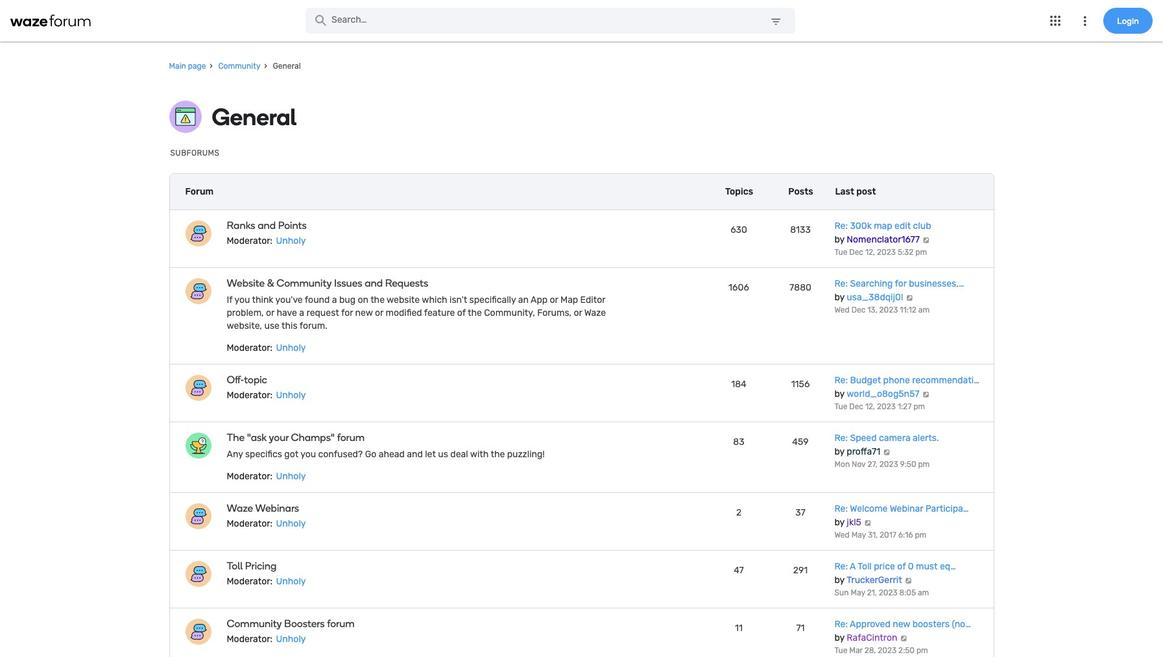 Task type: describe. For each thing, give the bounding box(es) containing it.
website,
[[227, 321, 262, 332]]

moderator: inside waze webinars moderator: unholy
[[227, 519, 273, 530]]

off-topic moderator: unholy
[[227, 374, 306, 401]]

unholy link for webinars
[[275, 519, 307, 530]]

459
[[792, 437, 809, 448]]

47
[[734, 565, 744, 576]]

9:50
[[900, 460, 916, 469]]

club
[[913, 221, 931, 232]]

main page link
[[169, 58, 206, 75]]

price
[[874, 561, 895, 572]]

dec for points
[[849, 248, 863, 257]]

unholy inside ranks and points moderator: unholy
[[276, 236, 306, 247]]

modified
[[386, 308, 422, 319]]

0
[[908, 561, 914, 572]]

ranks
[[227, 220, 255, 232]]

2 moderator: from the top
[[227, 343, 273, 354]]

community boosters forum moderator: unholy
[[227, 618, 355, 645]]

184
[[731, 379, 747, 390]]

or down map
[[574, 308, 582, 319]]

last post
[[835, 186, 876, 197]]

and inside website & community issues and requests if you think you've found a bug on the website which isn't specifically an app or map editor problem, or have a request for new or modified feature of the community, forums, or waze website, use this forum.
[[365, 277, 383, 290]]

usa_38dqij0l link
[[847, 292, 903, 303]]

by inside "re: approved new boosters (no… by rafacintron"
[[835, 633, 845, 644]]

re: a toll price of 0 must eq… link
[[835, 561, 956, 572]]

which
[[422, 295, 447, 306]]

7880
[[790, 282, 812, 293]]

by inside re: welcome webinar participa… by jkl5
[[835, 517, 845, 528]]

forum inside the "ask your champs" forum any specifics got you confused? go ahead and let us deal with the puzzling!
[[337, 432, 365, 444]]

an
[[518, 295, 529, 306]]

if
[[227, 295, 233, 306]]

request
[[307, 308, 339, 319]]

world_o8og5n57 link
[[847, 389, 920, 400]]

forum
[[185, 186, 214, 197]]

confused?
[[318, 449, 363, 460]]

webinar
[[890, 504, 923, 515]]

usa_38dqij0l
[[847, 292, 903, 303]]

or up forums,
[[550, 295, 558, 306]]

1 vertical spatial general
[[212, 103, 297, 131]]

2023 right 13,
[[879, 306, 898, 315]]

view the latest post image for topic
[[922, 391, 930, 398]]

12, for moderator:
[[865, 402, 875, 412]]

unholy inside off-topic moderator: unholy
[[276, 390, 306, 401]]

"ask
[[247, 432, 267, 444]]

ranks and points link
[[227, 220, 601, 232]]

budget
[[850, 375, 881, 386]]

no unread posts image
[[185, 433, 211, 459]]

37
[[796, 508, 806, 519]]

topics
[[725, 186, 753, 197]]

camera
[[879, 433, 911, 444]]

new inside website & community issues and requests if you think you've found a bug on the website which isn't specifically an app or map editor problem, or have a request for new or modified feature of the community, forums, or waze website, use this forum.
[[355, 308, 373, 319]]

post
[[857, 186, 876, 197]]

waze webinars link
[[227, 502, 601, 515]]

main page
[[169, 62, 206, 71]]

community link
[[218, 58, 260, 75]]

0 vertical spatial view the latest post image
[[883, 449, 891, 456]]

view the latest post image for and
[[922, 237, 930, 244]]

and inside ranks and points moderator: unholy
[[258, 220, 276, 232]]

mon
[[835, 460, 850, 469]]

(no…
[[952, 619, 971, 630]]

posts
[[788, 186, 813, 197]]

last
[[835, 186, 854, 197]]

by inside re: searching for businesses,… by usa_38dqij0l
[[835, 292, 845, 303]]

forum inside community boosters forum moderator: unholy
[[327, 618, 355, 630]]

world_o8og5n57
[[847, 389, 920, 400]]

4 moderator: from the top
[[227, 471, 273, 482]]

champs"
[[291, 432, 335, 444]]

your
[[269, 432, 289, 444]]

of inside website & community issues and requests if you think you've found a bug on the website which isn't specifically an app or map editor problem, or have a request for new or modified feature of the community, forums, or waze website, use this forum.
[[457, 308, 466, 319]]

tue for points
[[835, 248, 848, 257]]

re: for pricing
[[835, 561, 848, 572]]

re: a toll price of 0 must eq… by truckergerrit
[[835, 561, 956, 586]]

jkl5 link
[[847, 517, 861, 528]]

phone
[[883, 375, 910, 386]]

webinars
[[255, 502, 299, 515]]

specifically
[[469, 295, 516, 306]]

moderator: inside off-topic moderator: unholy
[[227, 390, 273, 401]]

recommendati…
[[912, 375, 979, 386]]

tue for moderator:
[[835, 402, 848, 412]]

unholy link for pricing
[[275, 576, 307, 587]]

12, for points
[[865, 248, 875, 257]]

moderator: inside community boosters forum moderator: unholy
[[227, 634, 273, 645]]

unholy inside toll pricing moderator: unholy
[[276, 576, 306, 587]]

re: for boosters
[[835, 619, 848, 630]]

and inside the "ask your champs" forum any specifics got you confused? go ahead and let us deal with the puzzling!
[[407, 449, 423, 460]]

tue dec 12, 2023 1:27 pm
[[835, 402, 925, 412]]

rafacintron link
[[847, 633, 898, 644]]

a
[[850, 561, 856, 572]]

participa…
[[926, 504, 969, 515]]

0 vertical spatial general
[[271, 62, 301, 71]]

1 vertical spatial a
[[299, 308, 304, 319]]

view the latest post image up 11:12
[[906, 295, 914, 301]]

wed dec 13, 2023 11:12 am
[[835, 306, 930, 315]]

1:27
[[898, 402, 912, 412]]

re: budget phone recommendati… link
[[835, 375, 979, 386]]

re: approved new boosters (no… link
[[835, 619, 971, 630]]

by inside re: 300k map edit club by nomenclator1677
[[835, 234, 845, 245]]

27,
[[868, 460, 878, 469]]

moderator: inside ranks and points moderator: unholy
[[227, 236, 273, 247]]

this
[[282, 321, 297, 332]]

feature
[[424, 308, 455, 319]]

71
[[796, 623, 805, 634]]

unholy link for and
[[275, 236, 307, 247]]

pm for topic
[[914, 402, 925, 412]]

630
[[731, 225, 747, 236]]

us
[[438, 449, 448, 460]]

isn't
[[450, 295, 467, 306]]

the inside the "ask your champs" forum any specifics got you confused? go ahead and let us deal with the puzzling!
[[491, 449, 505, 460]]

300k
[[850, 221, 872, 232]]

wed for website & community issues and requests
[[835, 306, 850, 315]]

alerts.
[[913, 433, 939, 444]]

website
[[227, 277, 265, 290]]

291
[[793, 565, 808, 576]]

by inside re: budget phone recommendati… by world_o8og5n57
[[835, 389, 845, 400]]

must
[[916, 561, 938, 572]]

unholy inside community boosters forum moderator: unholy
[[276, 634, 306, 645]]

speed
[[850, 433, 877, 444]]

2023 for boosters
[[878, 646, 897, 655]]

moderator: inside toll pricing moderator: unholy
[[227, 576, 273, 587]]

1606
[[729, 282, 749, 293]]

sun
[[835, 589, 849, 598]]

re: speed camera alerts. link
[[835, 433, 939, 444]]

21,
[[867, 589, 877, 598]]



Task type: locate. For each thing, give the bounding box(es) containing it.
0 vertical spatial a
[[332, 295, 337, 306]]

on
[[358, 295, 369, 306]]

forum.
[[300, 321, 327, 332]]

proffa71
[[847, 447, 881, 458]]

new inside "re: approved new boosters (no… by rafacintron"
[[893, 619, 910, 630]]

of
[[457, 308, 466, 319], [897, 561, 906, 572]]

nomenclator1677
[[847, 234, 920, 245]]

3 unholy link from the top
[[275, 390, 307, 401]]

2 vertical spatial tue
[[835, 646, 848, 655]]

1 vertical spatial the
[[468, 308, 482, 319]]

pm right 5:32 on the top right of the page
[[916, 248, 927, 257]]

1 vertical spatial 12,
[[865, 402, 875, 412]]

4 re: from the top
[[835, 433, 848, 444]]

you've
[[275, 295, 303, 306]]

tue down nomenclator1677
[[835, 248, 848, 257]]

tue down world_o8og5n57 link
[[835, 402, 848, 412]]

re: for webinars
[[835, 504, 848, 515]]

or
[[550, 295, 558, 306], [266, 308, 274, 319], [375, 308, 383, 319], [574, 308, 582, 319]]

deal
[[450, 449, 468, 460]]

1 vertical spatial new
[[893, 619, 910, 630]]

forum up confused?
[[337, 432, 365, 444]]

2 moderator: unholy from the top
[[227, 471, 306, 482]]

7 unholy link from the top
[[275, 634, 307, 645]]

1 horizontal spatial and
[[365, 277, 383, 290]]

by right "1156"
[[835, 389, 845, 400]]

off-topic link
[[227, 374, 601, 386]]

1 vertical spatial view the latest post image
[[904, 578, 913, 584]]

for
[[895, 279, 907, 290], [341, 308, 353, 319]]

community,
[[484, 308, 535, 319]]

community for community boosters forum moderator: unholy
[[227, 618, 282, 630]]

toll pricing moderator: unholy
[[227, 560, 306, 587]]

points
[[278, 220, 307, 232]]

unholy link
[[275, 236, 307, 247], [275, 343, 307, 354], [275, 390, 307, 401], [275, 471, 307, 482], [275, 519, 307, 530], [275, 576, 307, 587], [275, 634, 307, 645]]

13,
[[868, 306, 877, 315]]

re: inside re: welcome webinar participa… by jkl5
[[835, 504, 848, 515]]

you inside website & community issues and requests if you think you've found a bug on the website which isn't specifically an app or map editor problem, or have a request for new or modified feature of the community, forums, or waze website, use this forum.
[[234, 295, 250, 306]]

0 horizontal spatial you
[[234, 295, 250, 306]]

0 horizontal spatial waze
[[227, 502, 253, 515]]

for inside website & community issues and requests if you think you've found a bug on the website which isn't specifically an app or map editor problem, or have a request for new or modified feature of the community, forums, or waze website, use this forum.
[[341, 308, 353, 319]]

8:05
[[900, 589, 916, 598]]

pm right 6:16
[[915, 531, 927, 540]]

re: left 300k
[[835, 221, 848, 232]]

view the latest post image for moderator:
[[904, 578, 913, 584]]

&
[[267, 277, 274, 290]]

waze inside waze webinars moderator: unholy
[[227, 502, 253, 515]]

you right got
[[300, 449, 316, 460]]

community left boosters
[[227, 618, 282, 630]]

1 vertical spatial waze
[[227, 502, 253, 515]]

view the latest post image
[[922, 237, 930, 244], [906, 295, 914, 301], [922, 391, 930, 398], [864, 520, 872, 526]]

unholy link down pricing
[[275, 576, 307, 587]]

bug
[[339, 295, 356, 306]]

re: left a
[[835, 561, 848, 572]]

unholy link down boosters
[[275, 634, 307, 645]]

1 vertical spatial community
[[277, 277, 332, 290]]

unholy link down this
[[275, 343, 307, 354]]

12, down nomenclator1677
[[865, 248, 875, 257]]

1 vertical spatial may
[[851, 589, 865, 598]]

or up use
[[266, 308, 274, 319]]

community up found
[[277, 277, 332, 290]]

waze webinars moderator: unholy
[[227, 502, 306, 530]]

am for website & community issues and requests
[[918, 306, 930, 315]]

unholy link down the webinars
[[275, 519, 307, 530]]

and up on on the top of the page
[[365, 277, 383, 290]]

website & community issues and requests link
[[227, 277, 601, 290]]

0 vertical spatial new
[[355, 308, 373, 319]]

6 re: from the top
[[835, 561, 848, 572]]

dec left 13,
[[852, 306, 866, 315]]

subforums
[[170, 149, 220, 158]]

community boosters forum link
[[227, 618, 601, 630]]

unholy link down the points
[[275, 236, 307, 247]]

4 by from the top
[[835, 447, 845, 458]]

moderator: unholy down use
[[227, 343, 306, 354]]

1 horizontal spatial for
[[895, 279, 907, 290]]

1 vertical spatial wed
[[835, 531, 850, 540]]

view the latest post image up the 8:05
[[904, 578, 913, 584]]

2023 for pricing
[[879, 589, 898, 598]]

2 horizontal spatial the
[[491, 449, 505, 460]]

1 unholy link from the top
[[275, 236, 307, 247]]

1 vertical spatial dec
[[852, 306, 866, 315]]

3 tue from the top
[[835, 646, 848, 655]]

6 by from the top
[[835, 575, 845, 586]]

0 vertical spatial of
[[457, 308, 466, 319]]

2023 down world_o8og5n57 link
[[877, 402, 896, 412]]

toll
[[227, 560, 243, 572], [858, 561, 872, 572]]

got
[[284, 449, 299, 460]]

sun may 21, 2023 8:05 am
[[835, 589, 929, 598]]

may down 'jkl5'
[[852, 531, 866, 540]]

moderator: unholy for &
[[227, 343, 306, 354]]

8133
[[790, 225, 811, 236]]

forum right boosters
[[327, 618, 355, 630]]

7 unholy from the top
[[276, 634, 306, 645]]

2 unholy from the top
[[276, 343, 306, 354]]

unholy down got
[[276, 471, 306, 482]]

new down on on the top of the page
[[355, 308, 373, 319]]

re:
[[835, 221, 848, 232], [835, 279, 848, 290], [835, 375, 848, 386], [835, 433, 848, 444], [835, 504, 848, 515], [835, 561, 848, 572], [835, 619, 848, 630]]

have
[[277, 308, 297, 319]]

1 horizontal spatial new
[[893, 619, 910, 630]]

with
[[470, 449, 489, 460]]

1 vertical spatial for
[[341, 308, 353, 319]]

community inside website & community issues and requests if you think you've found a bug on the website which isn't specifically an app or map editor problem, or have a request for new or modified feature of the community, forums, or waze website, use this forum.
[[277, 277, 332, 290]]

jkl5
[[847, 517, 861, 528]]

community inside community boosters forum moderator: unholy
[[227, 618, 282, 630]]

0 vertical spatial and
[[258, 220, 276, 232]]

re: up jkl5 "link"
[[835, 504, 848, 515]]

pricing
[[245, 560, 277, 572]]

welcome
[[850, 504, 888, 515]]

by left usa_38dqij0l link
[[835, 292, 845, 303]]

may
[[852, 531, 866, 540], [851, 589, 865, 598]]

moderator: unholy for "ask
[[227, 471, 306, 482]]

re: budget phone recommendati… by world_o8og5n57
[[835, 375, 979, 400]]

for inside re: searching for businesses,… by usa_38dqij0l
[[895, 279, 907, 290]]

2 vertical spatial community
[[227, 618, 282, 630]]

toll right a
[[858, 561, 872, 572]]

0 vertical spatial forum
[[337, 432, 365, 444]]

unholy down boosters
[[276, 634, 306, 645]]

toll inside toll pricing moderator: unholy
[[227, 560, 243, 572]]

2 vertical spatial dec
[[849, 402, 863, 412]]

re: inside re: a toll price of 0 must eq… by truckergerrit
[[835, 561, 848, 572]]

re: inside re: speed camera alerts. by proffa71
[[835, 433, 848, 444]]

1 horizontal spatial you
[[300, 449, 316, 460]]

5 re: from the top
[[835, 504, 848, 515]]

or left modified
[[375, 308, 383, 319]]

a
[[332, 295, 337, 306], [299, 308, 304, 319]]

7 re: from the top
[[835, 619, 848, 630]]

view the latest post image up the 2:50
[[900, 635, 908, 642]]

the
[[371, 295, 385, 306], [468, 308, 482, 319], [491, 449, 505, 460]]

main
[[169, 62, 186, 71]]

2 vertical spatial and
[[407, 449, 423, 460]]

1 vertical spatial of
[[897, 561, 906, 572]]

wed down jkl5 "link"
[[835, 531, 850, 540]]

a right have
[[299, 308, 304, 319]]

3 unholy from the top
[[276, 390, 306, 401]]

for down bug
[[341, 308, 353, 319]]

community for community
[[218, 62, 260, 71]]

2 12, from the top
[[865, 402, 875, 412]]

waze down editor
[[584, 308, 606, 319]]

1 horizontal spatial the
[[468, 308, 482, 319]]

by inside re: speed camera alerts. by proffa71
[[835, 447, 845, 458]]

general down community link
[[212, 103, 297, 131]]

re: welcome webinar participa… by jkl5
[[835, 504, 969, 528]]

0 vertical spatial 12,
[[865, 248, 875, 257]]

view the latest post image for webinars
[[864, 520, 872, 526]]

mar
[[849, 646, 863, 655]]

11:12
[[900, 306, 917, 315]]

0 vertical spatial the
[[371, 295, 385, 306]]

re: 300k map edit club by nomenclator1677
[[835, 221, 931, 245]]

ranks and points moderator: unholy
[[227, 220, 307, 247]]

2 tue from the top
[[835, 402, 848, 412]]

2 vertical spatial the
[[491, 449, 505, 460]]

re: welcome webinar participa… link
[[835, 504, 969, 515]]

of down isn't
[[457, 308, 466, 319]]

0 vertical spatial you
[[234, 295, 250, 306]]

0 horizontal spatial new
[[355, 308, 373, 319]]

wed left 13,
[[835, 306, 850, 315]]

unholy down the points
[[276, 236, 306, 247]]

tue
[[835, 248, 848, 257], [835, 402, 848, 412], [835, 646, 848, 655]]

nov
[[852, 460, 866, 469]]

5:32
[[898, 248, 914, 257]]

pm for webinars
[[915, 531, 927, 540]]

boosters
[[913, 619, 950, 630]]

and left let
[[407, 449, 423, 460]]

2017
[[880, 531, 897, 540]]

re: inside re: 300k map edit club by nomenclator1677
[[835, 221, 848, 232]]

1 horizontal spatial a
[[332, 295, 337, 306]]

unholy down the webinars
[[276, 519, 306, 530]]

unholy down this
[[276, 343, 306, 354]]

unholy link for boosters
[[275, 634, 307, 645]]

3 by from the top
[[835, 389, 845, 400]]

5 unholy link from the top
[[275, 519, 307, 530]]

2 wed from the top
[[835, 531, 850, 540]]

re: inside re: searching for businesses,… by usa_38dqij0l
[[835, 279, 848, 290]]

tue left mar
[[835, 646, 848, 655]]

0 horizontal spatial toll
[[227, 560, 243, 572]]

moderator: unholy down specifics
[[227, 471, 306, 482]]

the right with
[[491, 449, 505, 460]]

view the latest post image down club
[[922, 237, 930, 244]]

am right the 8:05
[[918, 589, 929, 598]]

go
[[365, 449, 376, 460]]

specifics
[[245, 449, 282, 460]]

may left 21, on the bottom right of page
[[851, 589, 865, 598]]

4 unholy link from the top
[[275, 471, 307, 482]]

1 moderator: unholy from the top
[[227, 343, 306, 354]]

unholy up your
[[276, 390, 306, 401]]

5 unholy from the top
[[276, 519, 306, 530]]

the "ask your champs" forum any specifics got you confused? go ahead and let us deal with the puzzling!
[[227, 432, 545, 460]]

1156
[[791, 379, 810, 390]]

view the latest post image down re: budget phone recommendati… link
[[922, 391, 930, 398]]

re: for topic
[[835, 375, 848, 386]]

2 re: from the top
[[835, 279, 848, 290]]

3 moderator: from the top
[[227, 390, 273, 401]]

0 horizontal spatial the
[[371, 295, 385, 306]]

1 horizontal spatial toll
[[858, 561, 872, 572]]

pm for boosters
[[917, 646, 928, 655]]

by up sun
[[835, 575, 845, 586]]

by right 8133
[[835, 234, 845, 245]]

0 horizontal spatial for
[[341, 308, 353, 319]]

re: left budget
[[835, 375, 848, 386]]

0 vertical spatial am
[[918, 306, 930, 315]]

6 moderator: from the top
[[227, 576, 273, 587]]

toll inside re: a toll price of 0 must eq… by truckergerrit
[[858, 561, 872, 572]]

wed may 31, 2017 6:16 pm
[[835, 531, 927, 540]]

the "ask your champs" forum link
[[227, 432, 601, 444]]

re: inside "re: approved new boosters (no… by rafacintron"
[[835, 619, 848, 630]]

off-
[[227, 374, 244, 386]]

waze inside website & community issues and requests if you think you've found a bug on the website which isn't specifically an app or map editor problem, or have a request for new or modified feature of the community, forums, or waze website, use this forum.
[[584, 308, 606, 319]]

1 horizontal spatial waze
[[584, 308, 606, 319]]

re: for and
[[835, 221, 848, 232]]

by left 'rafacintron'
[[835, 633, 845, 644]]

the down specifically
[[468, 308, 482, 319]]

2023 for topic
[[877, 402, 896, 412]]

am right 11:12
[[918, 306, 930, 315]]

0 vertical spatial wed
[[835, 306, 850, 315]]

1 vertical spatial forum
[[327, 618, 355, 630]]

1 re: from the top
[[835, 221, 848, 232]]

1 tue from the top
[[835, 248, 848, 257]]

issues
[[334, 277, 362, 290]]

by left jkl5 "link"
[[835, 517, 845, 528]]

0 horizontal spatial a
[[299, 308, 304, 319]]

2023 right 28,
[[878, 646, 897, 655]]

dec down 300k
[[849, 248, 863, 257]]

forums,
[[537, 308, 572, 319]]

6 unholy from the top
[[276, 576, 306, 587]]

wed
[[835, 306, 850, 315], [835, 531, 850, 540]]

0 vertical spatial tue
[[835, 248, 848, 257]]

by up mon
[[835, 447, 845, 458]]

1 vertical spatial am
[[918, 589, 929, 598]]

you right if
[[234, 295, 250, 306]]

wed for waze webinars
[[835, 531, 850, 540]]

0 vertical spatial moderator: unholy
[[227, 343, 306, 354]]

general right community link
[[271, 62, 301, 71]]

puzzling!
[[507, 449, 545, 460]]

12,
[[865, 248, 875, 257], [865, 402, 875, 412]]

and right ranks
[[258, 220, 276, 232]]

tue for forum
[[835, 646, 848, 655]]

of inside re: a toll price of 0 must eq… by truckergerrit
[[897, 561, 906, 572]]

2023 right 27,
[[880, 460, 898, 469]]

0 horizontal spatial and
[[258, 220, 276, 232]]

1 vertical spatial and
[[365, 277, 383, 290]]

1 vertical spatial moderator: unholy
[[227, 471, 306, 482]]

dec for moderator:
[[849, 402, 863, 412]]

1 vertical spatial you
[[300, 449, 316, 460]]

am for toll pricing
[[918, 589, 929, 598]]

unholy link for topic
[[275, 390, 307, 401]]

7 by from the top
[[835, 633, 845, 644]]

the
[[227, 432, 245, 444]]

re: left searching
[[835, 279, 848, 290]]

toll left pricing
[[227, 560, 243, 572]]

1 horizontal spatial of
[[897, 561, 906, 572]]

view the latest post image up 31,
[[864, 520, 872, 526]]

pm right 9:50
[[918, 460, 930, 469]]

6 unholy link from the top
[[275, 576, 307, 587]]

1 by from the top
[[835, 234, 845, 245]]

0 vertical spatial community
[[218, 62, 260, 71]]

3 re: from the top
[[835, 375, 848, 386]]

topic
[[244, 374, 267, 386]]

view the latest post image up mon nov 27, 2023 9:50 pm
[[883, 449, 891, 456]]

83
[[733, 437, 745, 448]]

1 vertical spatial tue
[[835, 402, 848, 412]]

by
[[835, 234, 845, 245], [835, 292, 845, 303], [835, 389, 845, 400], [835, 447, 845, 458], [835, 517, 845, 528], [835, 575, 845, 586], [835, 633, 845, 644]]

0 vertical spatial for
[[895, 279, 907, 290]]

pm for and
[[916, 248, 927, 257]]

0 vertical spatial may
[[852, 531, 866, 540]]

by inside re: a toll price of 0 must eq… by truckergerrit
[[835, 575, 845, 586]]

website
[[387, 295, 420, 306]]

you
[[234, 295, 250, 306], [300, 449, 316, 460]]

2023 for and
[[877, 248, 896, 257]]

pm right the 2:50
[[917, 646, 928, 655]]

re: left approved
[[835, 619, 848, 630]]

unholy inside waze webinars moderator: unholy
[[276, 519, 306, 530]]

for up 11:12
[[895, 279, 907, 290]]

unholy down pricing
[[276, 576, 306, 587]]

1 12, from the top
[[865, 248, 875, 257]]

1 unholy from the top
[[276, 236, 306, 247]]

5 moderator: from the top
[[227, 519, 273, 530]]

of left 0
[[897, 561, 906, 572]]

re: inside re: budget phone recommendati… by world_o8og5n57
[[835, 375, 848, 386]]

ahead
[[379, 449, 405, 460]]

0 horizontal spatial of
[[457, 308, 466, 319]]

unholy link up your
[[275, 390, 307, 401]]

view the latest post image
[[883, 449, 891, 456], [904, 578, 913, 584], [900, 635, 908, 642]]

unholy link down got
[[275, 471, 307, 482]]

1 moderator: from the top
[[227, 236, 273, 247]]

map
[[561, 295, 578, 306]]

dec down budget
[[849, 402, 863, 412]]

requests
[[385, 277, 428, 290]]

you inside the "ask your champs" forum any specifics got you confused? go ahead and let us deal with the puzzling!
[[300, 449, 316, 460]]

community right page
[[218, 62, 260, 71]]

app
[[531, 295, 548, 306]]

2023 right 21, on the bottom right of page
[[879, 589, 898, 598]]

5 by from the top
[[835, 517, 845, 528]]

a left bug
[[332, 295, 337, 306]]

may for pricing
[[851, 589, 865, 598]]

view the latest post image for forum
[[900, 635, 908, 642]]

waze left the webinars
[[227, 502, 253, 515]]

2 unholy link from the top
[[275, 343, 307, 354]]

new up the 2:50
[[893, 619, 910, 630]]

2 horizontal spatial and
[[407, 449, 423, 460]]

pm right the 1:27
[[914, 402, 925, 412]]

pm
[[916, 248, 927, 257], [914, 402, 925, 412], [918, 460, 930, 469], [915, 531, 927, 540], [917, 646, 928, 655]]

0 vertical spatial dec
[[849, 248, 863, 257]]

2 by from the top
[[835, 292, 845, 303]]

approved
[[850, 619, 891, 630]]

12, down world_o8og5n57 link
[[865, 402, 875, 412]]

the right on on the top of the page
[[371, 295, 385, 306]]

0 vertical spatial waze
[[584, 308, 606, 319]]

1 wed from the top
[[835, 306, 850, 315]]

7 moderator: from the top
[[227, 634, 273, 645]]

re: left speed
[[835, 433, 848, 444]]

2023 down nomenclator1677
[[877, 248, 896, 257]]

may for webinars
[[852, 531, 866, 540]]

4 unholy from the top
[[276, 471, 306, 482]]

2 vertical spatial view the latest post image
[[900, 635, 908, 642]]



Task type: vqa. For each thing, say whether or not it's contained in the screenshot.


